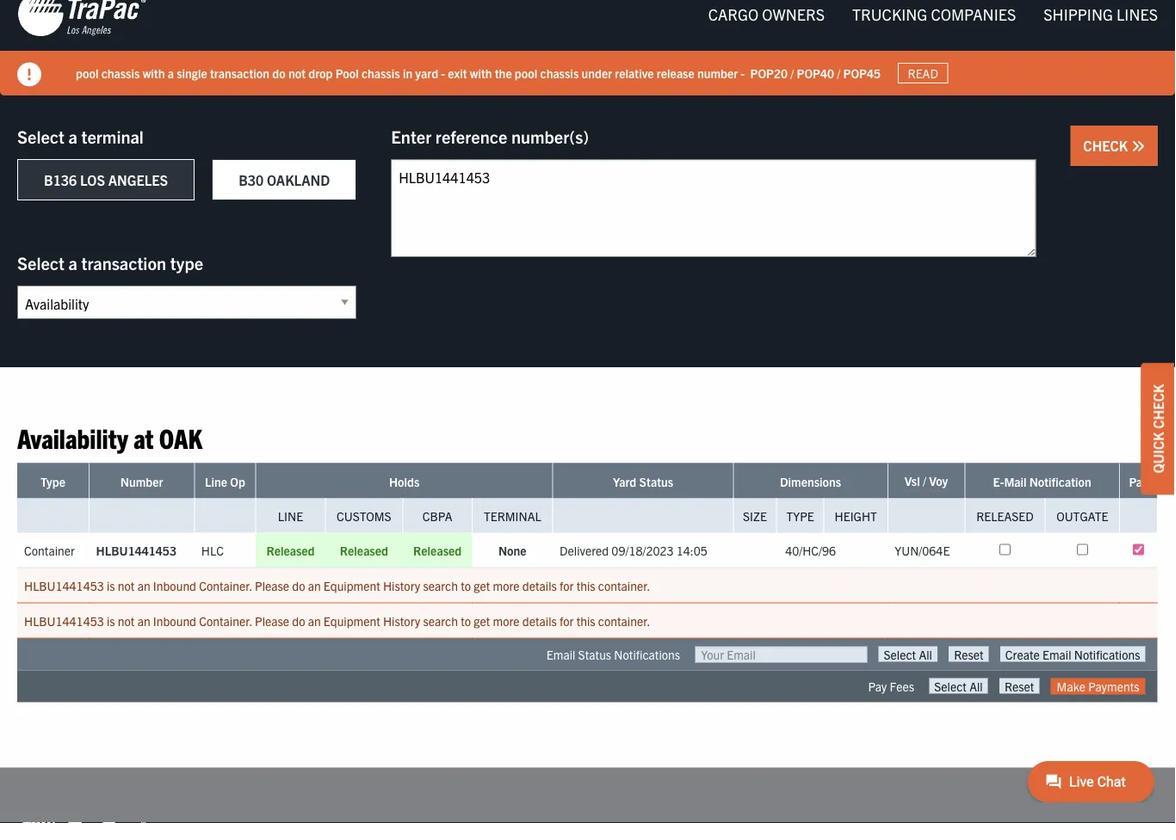 Task type: describe. For each thing, give the bounding box(es) containing it.
1 vertical spatial type
[[786, 509, 814, 524]]

vsl / voy
[[905, 473, 948, 489]]

size
[[743, 509, 767, 524]]

container
[[24, 543, 75, 559]]

1 vertical spatial not
[[118, 578, 135, 594]]

quick check link
[[1141, 363, 1175, 495]]

1 hlbu1441453 is not an inbound container. please do an equipment history search to get more details for this container. from the top
[[24, 578, 650, 594]]

oakland
[[267, 172, 330, 189]]

oak
[[159, 421, 202, 455]]

hlc
[[201, 543, 224, 559]]

type
[[170, 252, 203, 274]]

1 this from the top
[[577, 578, 595, 594]]

availability
[[17, 421, 128, 455]]

voy
[[929, 473, 948, 489]]

a inside banner
[[168, 66, 174, 81]]

2 get from the top
[[474, 614, 490, 629]]

none
[[499, 543, 527, 559]]

Your Email email field
[[695, 647, 867, 664]]

2 equipment from the top
[[324, 614, 380, 629]]

read
[[908, 66, 938, 81]]

terminal
[[484, 509, 541, 524]]

b30 oakland
[[239, 172, 330, 189]]

quick
[[1149, 432, 1167, 474]]

relative
[[615, 66, 654, 81]]

payments
[[1088, 679, 1139, 695]]

Enter reference number(s) text field
[[391, 160, 1036, 258]]

drop
[[308, 66, 333, 81]]

b30
[[239, 172, 264, 189]]

pay for pay
[[1129, 474, 1148, 490]]

2 hlbu1441453 is not an inbound container. please do an equipment history search to get more details for this container. from the top
[[24, 614, 650, 629]]

vsl
[[905, 473, 920, 489]]

1 for from the top
[[560, 578, 574, 594]]

availability at oak
[[17, 421, 202, 455]]

cbpa
[[423, 509, 452, 524]]

released down e-
[[976, 509, 1034, 524]]

number
[[697, 66, 738, 81]]

select a terminal
[[17, 126, 144, 147]]

2 for from the top
[[560, 614, 574, 629]]

1 please from the top
[[255, 578, 289, 594]]

make payments
[[1057, 679, 1139, 695]]

a for transaction
[[68, 252, 77, 274]]

shipping
[[1044, 4, 1113, 24]]

notifications
[[614, 647, 680, 663]]

1 get from the top
[[474, 578, 490, 594]]

customs
[[337, 509, 391, 524]]

lines
[[1117, 4, 1158, 24]]

the
[[495, 66, 512, 81]]

number
[[120, 474, 163, 490]]

1 vertical spatial do
[[292, 578, 305, 594]]

terminal
[[81, 126, 144, 147]]

status for email
[[578, 647, 611, 663]]

0 vertical spatial hlbu1441453
[[96, 543, 176, 559]]

1 horizontal spatial transaction
[[210, 66, 270, 81]]

pool
[[336, 66, 359, 81]]

1 more from the top
[[493, 578, 520, 594]]

2 chassis from the left
[[362, 66, 400, 81]]

1 with from the left
[[143, 66, 165, 81]]

2 more from the top
[[493, 614, 520, 629]]

pop40
[[797, 66, 834, 81]]

reference
[[435, 126, 507, 147]]

enter
[[391, 126, 432, 147]]

2 vertical spatial not
[[118, 614, 135, 629]]

1 pool from the left
[[76, 66, 99, 81]]

yard status
[[613, 474, 673, 490]]

line for line op
[[205, 474, 227, 490]]

email
[[547, 647, 575, 663]]

b136 los angeles
[[44, 172, 168, 189]]

shipping lines link
[[1030, 0, 1172, 32]]

1 equipment from the top
[[324, 578, 380, 594]]

e-
[[993, 474, 1004, 490]]

trucking companies link
[[839, 0, 1030, 32]]

enter reference number(s)
[[391, 126, 589, 147]]

2 is from the top
[[107, 614, 115, 629]]

number(s)
[[511, 126, 589, 147]]

height
[[835, 509, 877, 524]]

yun/064e
[[895, 543, 950, 559]]

1 vertical spatial check
[[1149, 385, 1167, 429]]

1 container. from the top
[[598, 578, 650, 594]]

release
[[657, 66, 695, 81]]

2 please from the top
[[255, 614, 289, 629]]

owners
[[762, 4, 825, 24]]

under
[[582, 66, 612, 81]]

angeles
[[108, 172, 168, 189]]

2 container. from the top
[[199, 614, 252, 629]]

b136
[[44, 172, 77, 189]]

2 search from the top
[[423, 614, 458, 629]]

outgate
[[1057, 509, 1108, 524]]

read link
[[898, 63, 948, 84]]

notification
[[1029, 474, 1091, 490]]

los
[[80, 172, 105, 189]]

14:05
[[677, 543, 708, 559]]

1 to from the top
[[461, 578, 471, 594]]

delivered
[[560, 543, 609, 559]]

fees
[[890, 679, 914, 695]]

yard
[[415, 66, 438, 81]]

40/hc/96
[[785, 543, 836, 559]]

1 container. from the top
[[199, 578, 252, 594]]

2 inbound from the top
[[153, 614, 196, 629]]

make payments link
[[1051, 679, 1145, 696]]

2 to from the top
[[461, 614, 471, 629]]

2 pool from the left
[[515, 66, 537, 81]]



Task type: vqa. For each thing, say whether or not it's contained in the screenshot.
2nd more from the top
yes



Task type: locate. For each thing, give the bounding box(es) containing it.
/ right vsl
[[923, 473, 926, 489]]

09/18/2023
[[612, 543, 674, 559]]

status right email
[[578, 647, 611, 663]]

0 vertical spatial history
[[383, 578, 420, 594]]

container. down delivered 09/18/2023 14:05
[[598, 578, 650, 594]]

1 vertical spatial this
[[577, 614, 595, 629]]

0 horizontal spatial /
[[791, 66, 794, 81]]

details down none
[[522, 578, 557, 594]]

2 - from the left
[[741, 66, 745, 81]]

1 horizontal spatial -
[[741, 66, 745, 81]]

status
[[639, 474, 673, 490], [578, 647, 611, 663]]

pay left 'fees'
[[868, 679, 887, 695]]

yard
[[613, 474, 636, 490]]

line op
[[205, 474, 245, 490]]

1 horizontal spatial status
[[639, 474, 673, 490]]

0 vertical spatial for
[[560, 578, 574, 594]]

transaction left type
[[81, 252, 166, 274]]

status for yard
[[639, 474, 673, 490]]

banner containing cargo owners
[[0, 0, 1175, 96]]

1 vertical spatial details
[[522, 614, 557, 629]]

type
[[41, 474, 65, 490], [786, 509, 814, 524]]

cargo
[[708, 4, 759, 24]]

email status notifications
[[547, 647, 680, 663]]

-
[[441, 66, 445, 81], [741, 66, 745, 81]]

1 details from the top
[[522, 578, 557, 594]]

1 vertical spatial history
[[383, 614, 420, 629]]

companies
[[931, 4, 1016, 24]]

pool right the
[[515, 66, 537, 81]]

a down the b136
[[68, 252, 77, 274]]

to
[[461, 578, 471, 594], [461, 614, 471, 629]]

0 vertical spatial type
[[41, 474, 65, 490]]

type down availability
[[41, 474, 65, 490]]

1 vertical spatial more
[[493, 614, 520, 629]]

search
[[423, 578, 458, 594], [423, 614, 458, 629]]

1 chassis from the left
[[101, 66, 140, 81]]

0 horizontal spatial pay
[[868, 679, 887, 695]]

2 with from the left
[[470, 66, 492, 81]]

is
[[107, 578, 115, 594], [107, 614, 115, 629]]

0 horizontal spatial type
[[41, 474, 65, 490]]

2 horizontal spatial chassis
[[540, 66, 579, 81]]

1 select from the top
[[17, 126, 64, 147]]

hlbu1441453
[[96, 543, 176, 559], [24, 578, 104, 594], [24, 614, 104, 629]]

holds
[[389, 474, 420, 490]]

/
[[791, 66, 794, 81], [837, 66, 841, 81], [923, 473, 926, 489]]

1 vertical spatial container.
[[598, 614, 650, 629]]

for
[[560, 578, 574, 594], [560, 614, 574, 629]]

delivered 09/18/2023 14:05
[[560, 543, 708, 559]]

dimensions
[[780, 474, 841, 490]]

1 vertical spatial a
[[68, 126, 77, 147]]

0 vertical spatial to
[[461, 578, 471, 594]]

2 this from the top
[[577, 614, 595, 629]]

0 vertical spatial details
[[522, 578, 557, 594]]

a left the single
[[168, 66, 174, 81]]

line left customs in the bottom of the page
[[278, 509, 303, 524]]

1 vertical spatial container.
[[199, 614, 252, 629]]

released right hlc
[[266, 543, 315, 559]]

history
[[383, 578, 420, 594], [383, 614, 420, 629]]

1 vertical spatial transaction
[[81, 252, 166, 274]]

check inside button
[[1083, 137, 1131, 155]]

with
[[143, 66, 165, 81], [470, 66, 492, 81]]

0 vertical spatial not
[[288, 66, 306, 81]]

1 horizontal spatial type
[[786, 509, 814, 524]]

type up '40/hc/96'
[[786, 509, 814, 524]]

0 horizontal spatial chassis
[[101, 66, 140, 81]]

0 horizontal spatial check
[[1083, 137, 1131, 155]]

2 container. from the top
[[598, 614, 650, 629]]

None button
[[879, 647, 937, 663], [949, 647, 989, 663], [1000, 647, 1145, 663], [929, 679, 988, 695], [999, 679, 1039, 695], [879, 647, 937, 663], [949, 647, 989, 663], [1000, 647, 1145, 663], [929, 679, 988, 695], [999, 679, 1039, 695]]

1 vertical spatial inbound
[[153, 614, 196, 629]]

quick check
[[1149, 385, 1167, 474]]

pool
[[76, 66, 99, 81], [515, 66, 537, 81]]

this
[[577, 578, 595, 594], [577, 614, 595, 629]]

select for select a terminal
[[17, 126, 64, 147]]

- left exit
[[441, 66, 445, 81]]

chassis left under
[[540, 66, 579, 81]]

2 vertical spatial hlbu1441453
[[24, 614, 104, 629]]

please
[[255, 578, 289, 594], [255, 614, 289, 629]]

1 horizontal spatial with
[[470, 66, 492, 81]]

1 vertical spatial for
[[560, 614, 574, 629]]

op
[[230, 474, 245, 490]]

1 vertical spatial is
[[107, 614, 115, 629]]

cargo owners
[[708, 4, 825, 24]]

0 horizontal spatial transaction
[[81, 252, 166, 274]]

solid image
[[17, 63, 41, 87]]

0 vertical spatial select
[[17, 126, 64, 147]]

pay fees
[[868, 679, 914, 695]]

with left the single
[[143, 66, 165, 81]]

released down cbpa on the bottom left
[[413, 543, 462, 559]]

for down delivered
[[560, 578, 574, 594]]

get
[[474, 578, 490, 594], [474, 614, 490, 629]]

released
[[976, 509, 1034, 524], [266, 543, 315, 559], [340, 543, 388, 559], [413, 543, 462, 559]]

1 horizontal spatial pool
[[515, 66, 537, 81]]

1 vertical spatial line
[[278, 509, 303, 524]]

transaction right the single
[[210, 66, 270, 81]]

select a transaction type
[[17, 252, 203, 274]]

1 vertical spatial equipment
[[324, 614, 380, 629]]

pop45
[[843, 66, 881, 81]]

pay for pay fees
[[868, 679, 887, 695]]

1 is from the top
[[107, 578, 115, 594]]

pool down los angeles image
[[76, 66, 99, 81]]

0 vertical spatial more
[[493, 578, 520, 594]]

pop20
[[750, 66, 788, 81]]

trucking companies
[[852, 4, 1016, 24]]

with left the
[[470, 66, 492, 81]]

los angeles image
[[17, 0, 146, 38]]

0 vertical spatial status
[[639, 474, 673, 490]]

2 vertical spatial a
[[68, 252, 77, 274]]

check button
[[1070, 126, 1158, 167]]

released down customs in the bottom of the page
[[340, 543, 388, 559]]

line left op
[[205, 474, 227, 490]]

1 search from the top
[[423, 578, 458, 594]]

footer
[[0, 769, 1175, 824]]

1 vertical spatial please
[[255, 614, 289, 629]]

0 horizontal spatial line
[[205, 474, 227, 490]]

a
[[168, 66, 174, 81], [68, 126, 77, 147], [68, 252, 77, 274]]

do inside banner
[[272, 66, 286, 81]]

1 horizontal spatial /
[[837, 66, 841, 81]]

details
[[522, 578, 557, 594], [522, 614, 557, 629]]

menu bar
[[694, 0, 1172, 32]]

chassis left in
[[362, 66, 400, 81]]

status right yard
[[639, 474, 673, 490]]

exit
[[448, 66, 467, 81]]

1 vertical spatial hlbu1441453
[[24, 578, 104, 594]]

1 vertical spatial status
[[578, 647, 611, 663]]

0 vertical spatial line
[[205, 474, 227, 490]]

a left terminal
[[68, 126, 77, 147]]

/ right pop20
[[791, 66, 794, 81]]

0 vertical spatial is
[[107, 578, 115, 594]]

pool chassis with a single transaction  do not drop pool chassis in yard -  exit with the pool chassis under relative release number -  pop20 / pop40 / pop45
[[76, 66, 881, 81]]

container.
[[598, 578, 650, 594], [598, 614, 650, 629]]

1 history from the top
[[383, 578, 420, 594]]

an
[[137, 578, 150, 594], [308, 578, 321, 594], [137, 614, 150, 629], [308, 614, 321, 629]]

0 vertical spatial search
[[423, 578, 458, 594]]

select for select a transaction type
[[17, 252, 64, 274]]

0 vertical spatial inbound
[[153, 578, 196, 594]]

0 horizontal spatial status
[[578, 647, 611, 663]]

0 vertical spatial pay
[[1129, 474, 1148, 490]]

1 horizontal spatial line
[[278, 509, 303, 524]]

hlbu1441453 is not an inbound container. please do an equipment history search to get more details for this container.
[[24, 578, 650, 594], [24, 614, 650, 629]]

container. up email status notifications
[[598, 614, 650, 629]]

1 vertical spatial get
[[474, 614, 490, 629]]

line
[[205, 474, 227, 490], [278, 509, 303, 524]]

0 vertical spatial please
[[255, 578, 289, 594]]

this up email status notifications
[[577, 614, 595, 629]]

1 vertical spatial to
[[461, 614, 471, 629]]

e-mail notification
[[993, 474, 1091, 490]]

menu bar containing cargo owners
[[694, 0, 1172, 32]]

1 vertical spatial hlbu1441453 is not an inbound container. please do an equipment history search to get more details for this container.
[[24, 614, 650, 629]]

a for terminal
[[68, 126, 77, 147]]

select down the b136
[[17, 252, 64, 274]]

shipping lines
[[1044, 4, 1158, 24]]

0 vertical spatial container.
[[199, 578, 252, 594]]

make
[[1057, 679, 1086, 695]]

trucking
[[852, 4, 928, 24]]

cargo owners link
[[694, 0, 839, 32]]

banner
[[0, 0, 1175, 96]]

/ left the pop45
[[837, 66, 841, 81]]

2 history from the top
[[383, 614, 420, 629]]

at
[[134, 421, 154, 455]]

solid image
[[1131, 140, 1145, 154]]

this down delivered
[[577, 578, 595, 594]]

line for line
[[278, 509, 303, 524]]

2 horizontal spatial /
[[923, 473, 926, 489]]

0 vertical spatial do
[[272, 66, 286, 81]]

0 horizontal spatial -
[[441, 66, 445, 81]]

select
[[17, 126, 64, 147], [17, 252, 64, 274]]

- right number
[[741, 66, 745, 81]]

1 horizontal spatial pay
[[1129, 474, 1148, 490]]

0 vertical spatial container.
[[598, 578, 650, 594]]

transaction
[[210, 66, 270, 81], [81, 252, 166, 274]]

0 vertical spatial hlbu1441453 is not an inbound container. please do an equipment history search to get more details for this container.
[[24, 578, 650, 594]]

1 - from the left
[[441, 66, 445, 81]]

inbound
[[153, 578, 196, 594], [153, 614, 196, 629]]

pay
[[1129, 474, 1148, 490], [868, 679, 887, 695]]

single
[[177, 66, 207, 81]]

0 vertical spatial a
[[168, 66, 174, 81]]

pay right notification on the right of page
[[1129, 474, 1148, 490]]

0 vertical spatial check
[[1083, 137, 1131, 155]]

for up email
[[560, 614, 574, 629]]

1 vertical spatial pay
[[868, 679, 887, 695]]

mail
[[1004, 474, 1027, 490]]

1 vertical spatial search
[[423, 614, 458, 629]]

3 chassis from the left
[[540, 66, 579, 81]]

1 vertical spatial select
[[17, 252, 64, 274]]

0 vertical spatial equipment
[[324, 578, 380, 594]]

0 horizontal spatial pool
[[76, 66, 99, 81]]

2 select from the top
[[17, 252, 64, 274]]

1 horizontal spatial check
[[1149, 385, 1167, 429]]

chassis
[[101, 66, 140, 81], [362, 66, 400, 81], [540, 66, 579, 81]]

in
[[403, 66, 413, 81]]

chassis up terminal
[[101, 66, 140, 81]]

2 vertical spatial do
[[292, 614, 305, 629]]

2 details from the top
[[522, 614, 557, 629]]

0 horizontal spatial with
[[143, 66, 165, 81]]

1 inbound from the top
[[153, 578, 196, 594]]

1 horizontal spatial chassis
[[362, 66, 400, 81]]

select up the b136
[[17, 126, 64, 147]]

0 vertical spatial this
[[577, 578, 595, 594]]

details up email
[[522, 614, 557, 629]]

None checkbox
[[999, 545, 1011, 556], [1077, 545, 1088, 556], [1133, 545, 1144, 556], [999, 545, 1011, 556], [1077, 545, 1088, 556], [1133, 545, 1144, 556]]

0 vertical spatial get
[[474, 578, 490, 594]]

0 vertical spatial transaction
[[210, 66, 270, 81]]

check
[[1083, 137, 1131, 155], [1149, 385, 1167, 429]]



